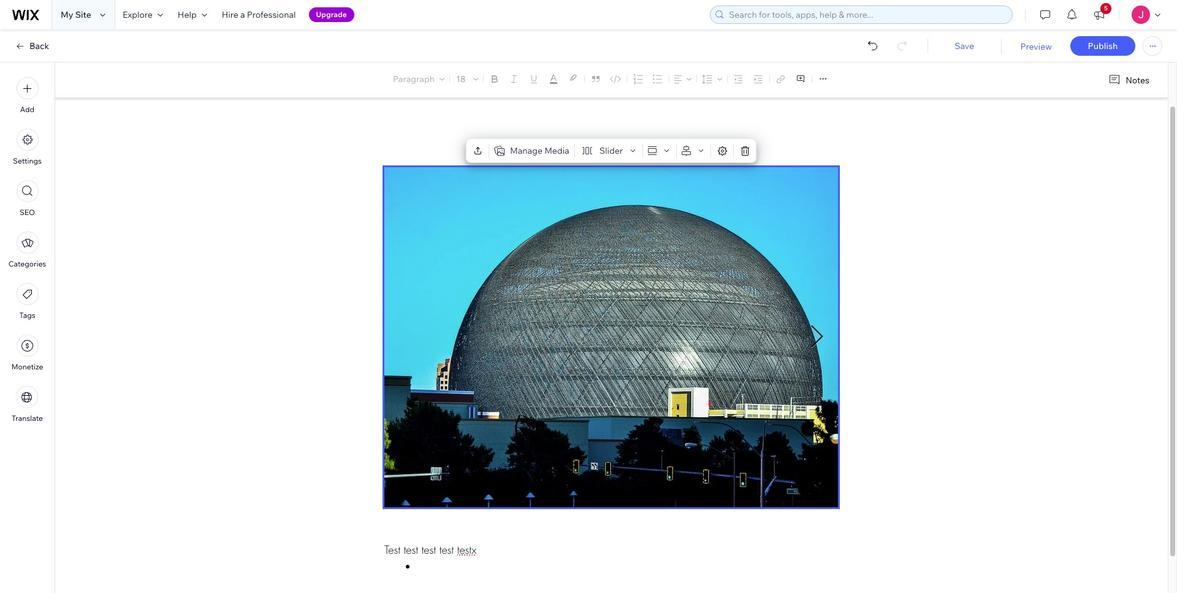 Task type: vqa. For each thing, say whether or not it's contained in the screenshot.
Analytics
no



Task type: describe. For each thing, give the bounding box(es) containing it.
tags
[[19, 311, 35, 320]]

back
[[29, 40, 49, 52]]

hire a professional
[[222, 9, 296, 20]]

my site
[[61, 9, 91, 20]]

publish
[[1088, 40, 1118, 52]]

save
[[955, 40, 974, 52]]

tags button
[[16, 283, 38, 320]]

2 test from the left
[[422, 543, 436, 557]]

settings button
[[13, 129, 42, 166]]

paragraph
[[393, 74, 435, 85]]

back button
[[15, 40, 49, 52]]

publish button
[[1071, 36, 1136, 56]]

add button
[[16, 77, 38, 114]]

test
[[384, 543, 400, 557]]

a
[[240, 9, 245, 20]]

professional
[[247, 9, 296, 20]]

hire a professional link
[[214, 0, 303, 29]]

monetize
[[11, 362, 43, 372]]

manage media button
[[492, 142, 572, 159]]

slider
[[599, 145, 623, 156]]

preview
[[1020, 41, 1052, 52]]

1 test from the left
[[404, 543, 418, 557]]

hire
[[222, 9, 238, 20]]

paragraph button
[[391, 71, 447, 88]]

my
[[61, 9, 73, 20]]

preview button
[[1020, 41, 1052, 52]]

help
[[178, 9, 197, 20]]

upgrade
[[316, 10, 347, 19]]



Task type: locate. For each thing, give the bounding box(es) containing it.
test
[[404, 543, 418, 557], [422, 543, 436, 557], [439, 543, 454, 557]]

menu containing add
[[0, 70, 55, 430]]

notes button
[[1104, 72, 1153, 88]]

settings
[[13, 156, 42, 166]]

media
[[545, 145, 569, 156]]

5 button
[[1086, 0, 1113, 29]]

seo
[[20, 208, 35, 217]]

site
[[75, 9, 91, 20]]

notes
[[1126, 74, 1150, 86]]

add
[[20, 105, 34, 114]]

translate
[[12, 414, 43, 423]]

test test test test testx
[[384, 543, 476, 557]]

2 horizontal spatial test
[[439, 543, 454, 557]]

menu
[[0, 70, 55, 430]]

slider button
[[577, 142, 640, 159]]

manage media
[[510, 145, 569, 156]]

help button
[[170, 0, 214, 29]]

explore
[[123, 9, 153, 20]]

0 horizontal spatial test
[[404, 543, 418, 557]]

5
[[1104, 4, 1108, 12]]

categories button
[[8, 232, 46, 269]]

manage
[[510, 145, 543, 156]]

save button
[[940, 40, 989, 52]]

Search for tools, apps, help & more... field
[[725, 6, 1009, 23]]

upgrade button
[[309, 7, 354, 22]]

3 test from the left
[[439, 543, 454, 557]]

seo button
[[16, 180, 38, 217]]

translate button
[[12, 386, 43, 423]]

1 horizontal spatial test
[[422, 543, 436, 557]]

Add a Catchy Title text field
[[384, 64, 824, 86]]

categories
[[8, 259, 46, 269]]

testx
[[457, 543, 476, 557]]

monetize button
[[11, 335, 43, 372]]



